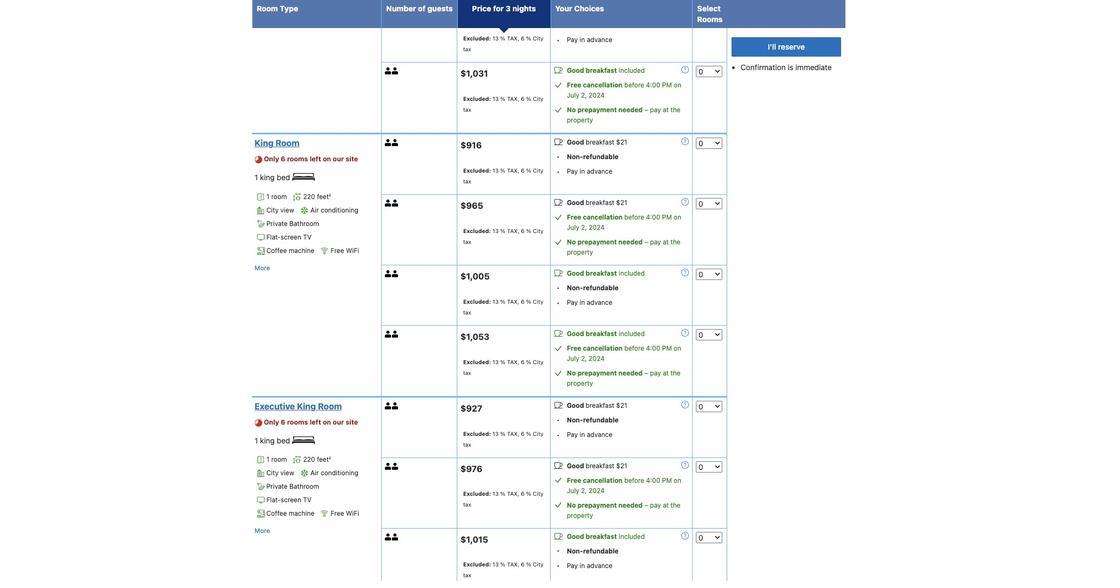 Task type: describe. For each thing, give the bounding box(es) containing it.
3 good from the top
[[567, 139, 584, 147]]

type
[[280, 4, 298, 13]]

3 advance from the top
[[587, 299, 613, 307]]

executive king room link
[[255, 401, 375, 412]]

for
[[493, 4, 504, 13]]

3 $21 from the top
[[617, 402, 628, 410]]

1 more link from the top
[[255, 11, 270, 21]]

2024 for $965
[[589, 224, 605, 232]]

13 for $984
[[493, 35, 499, 42]]

private bathroom for room
[[267, 220, 319, 228]]

free wifi for executive king room
[[331, 510, 359, 518]]

free wifi for king room
[[331, 247, 359, 255]]

13 for $927
[[493, 431, 499, 437]]

wifi for king room
[[346, 247, 359, 255]]

$916
[[461, 141, 482, 150]]

your
[[556, 4, 573, 13]]

3 pay from the top
[[567, 299, 578, 307]]

2 non- from the top
[[567, 153, 583, 161]]

6 • from the top
[[557, 299, 560, 307]]

the for $1,031
[[671, 106, 681, 114]]

3 good breakfast $21 from the top
[[567, 402, 628, 410]]

13 % tax, 6 % city tax for $1,005
[[463, 299, 544, 316]]

number of guests
[[386, 4, 453, 13]]

1 more from the top
[[255, 12, 270, 20]]

1 more details on meals and payment options image from the top
[[682, 138, 689, 146]]

before for $976
[[625, 477, 645, 485]]

screen for king
[[281, 497, 301, 505]]

1 good from the top
[[567, 6, 584, 14]]

your choices
[[556, 4, 604, 13]]

of
[[418, 4, 426, 13]]

7 breakfast from the top
[[586, 402, 615, 410]]

bathroom for king
[[290, 483, 319, 491]]

3 non- from the top
[[567, 284, 583, 292]]

confirmation is immediate
[[741, 63, 832, 72]]

8 • from the top
[[557, 431, 560, 440]]

guests
[[428, 4, 453, 13]]

6 for $1,053
[[521, 359, 525, 365]]

at for $1,031
[[663, 106, 669, 114]]

2 pay from the top
[[567, 168, 578, 176]]

no for $1,031
[[567, 106, 576, 114]]

choices
[[574, 4, 604, 13]]

1 $21 from the top
[[617, 139, 628, 147]]

screen for room
[[281, 233, 301, 241]]

king room
[[255, 139, 300, 148]]

2, for $965
[[581, 224, 587, 232]]

1 breakfast from the top
[[586, 6, 617, 14]]

before 4:00 pm on july 2, 2024 for $965
[[567, 213, 682, 232]]

executive king room
[[255, 402, 342, 412]]

3 more details on meals and payment options image from the top
[[682, 401, 689, 409]]

4 more details on meals and payment options image from the top
[[682, 532, 689, 540]]

13 for $1,053
[[493, 359, 499, 365]]

tax for $916
[[463, 178, 472, 185]]

at for $965
[[663, 238, 669, 246]]

220 for room
[[303, 193, 315, 201]]

excluded: for $927
[[463, 431, 491, 437]]

4:00 for $976
[[646, 477, 661, 485]]

2 refundable from the top
[[583, 153, 619, 161]]

city for $1,005
[[533, 299, 544, 305]]

more link for executive
[[255, 526, 270, 537]]

6 for $976
[[521, 491, 525, 498]]

4 $21 from the top
[[617, 462, 628, 470]]

rooms for room
[[287, 155, 308, 163]]

5 non- from the top
[[567, 547, 583, 556]]

no for $965
[[567, 238, 576, 246]]

flat- for king
[[267, 233, 281, 241]]

2 more details on meals and payment options image from the top
[[682, 329, 689, 337]]

1 in from the top
[[580, 36, 585, 44]]

5 advance from the top
[[587, 562, 613, 570]]

tax for $1,031
[[463, 106, 472, 113]]

needed for $1,031
[[619, 106, 643, 114]]

4 pay from the top
[[567, 431, 578, 439]]

nights
[[513, 4, 536, 13]]

breakfast for $1,031
[[586, 67, 617, 75]]

1 good breakfast $21 from the top
[[567, 139, 628, 147]]

confirmation
[[741, 63, 786, 72]]

city view for executive
[[267, 470, 294, 478]]

the for $1,053
[[671, 369, 681, 377]]

1 advance from the top
[[587, 36, 613, 44]]

3 breakfast from the top
[[586, 139, 615, 147]]

1 room for king
[[267, 193, 287, 201]]

room type
[[257, 4, 298, 13]]

more link for king
[[255, 263, 270, 274]]

5 pay in advance from the top
[[567, 562, 613, 570]]

prepayment for $1,053
[[578, 369, 617, 377]]

13 for $1,031
[[493, 96, 499, 102]]

included for $1,053
[[619, 330, 645, 338]]

feet² for king
[[317, 456, 331, 464]]

coffee for executive
[[267, 510, 287, 518]]

cancellation for $1,053
[[583, 345, 623, 353]]

free cancellation for $976
[[567, 477, 623, 485]]

13 % tax, 6 % city tax for $984
[[463, 35, 544, 53]]

is
[[788, 63, 794, 72]]

4 non- from the top
[[567, 416, 583, 424]]

13 % tax, 6 % city tax for $1,031
[[463, 96, 544, 113]]

more details on meals and payment options image for $976
[[682, 462, 689, 469]]

1 pay from the top
[[567, 36, 578, 44]]

non-refundable for second more details on meals and payment options icon from the bottom
[[567, 416, 619, 424]]

7 • from the top
[[557, 416, 560, 424]]

prepayment for $1,031
[[578, 106, 617, 114]]

tax, for $965
[[507, 228, 520, 234]]

3 • from the top
[[557, 153, 560, 161]]

at for $976
[[663, 502, 669, 510]]

1 • from the top
[[557, 21, 560, 29]]

2, for $976
[[581, 487, 587, 495]]

13 for $1,015
[[493, 562, 499, 568]]

good breakfast included for $1,005
[[567, 270, 645, 278]]

2, for $1,031
[[581, 92, 587, 100]]

5 pay from the top
[[567, 562, 578, 570]]

the for $965
[[671, 238, 681, 246]]

6 for $965
[[521, 228, 525, 234]]

$984
[[461, 8, 484, 18]]

4 advance from the top
[[587, 431, 613, 439]]

2 advance from the top
[[587, 168, 613, 176]]

6 for $1,015
[[521, 562, 525, 568]]

free cancellation for $1,053
[[567, 345, 623, 353]]

2 pay in advance from the top
[[567, 168, 613, 176]]

1 vertical spatial room
[[276, 139, 300, 148]]

6 for $916
[[521, 168, 525, 174]]

good breakfast included for $1,031
[[567, 67, 645, 75]]

breakfast for $1,053
[[586, 330, 617, 338]]

city for $976
[[533, 491, 544, 498]]

pay for $965
[[650, 238, 661, 246]]

5 refundable from the top
[[583, 547, 619, 556]]

1 non-refundable from the top
[[567, 21, 619, 29]]

3 in from the top
[[580, 299, 585, 307]]

tax, for $927
[[507, 431, 520, 437]]

13 % tax, 6 % city tax for $1,015
[[463, 562, 544, 579]]

site for executive king room
[[346, 419, 358, 427]]

1 refundable from the top
[[583, 21, 619, 29]]

10 • from the top
[[557, 563, 560, 571]]

select
[[698, 4, 721, 13]]

room for executive
[[271, 456, 287, 464]]

i'll reserve
[[768, 42, 805, 51]]

property for $1,031
[[567, 116, 593, 124]]

no prepayment needed for $1,031
[[567, 106, 643, 114]]

pm for $965
[[662, 213, 672, 222]]

good for $1,053
[[567, 330, 584, 338]]

rooms for king
[[287, 419, 308, 427]]

13 for $965
[[493, 228, 499, 234]]

king for executive
[[260, 436, 275, 446]]

4 pay in advance from the top
[[567, 431, 613, 439]]

13 for $916
[[493, 168, 499, 174]]

city for $927
[[533, 431, 544, 437]]

good for $1,005
[[567, 270, 584, 278]]

7 good from the top
[[567, 402, 584, 410]]

1 non- from the top
[[567, 21, 583, 29]]

immediate
[[796, 63, 832, 72]]

only for king
[[264, 155, 279, 163]]

site for king room
[[346, 155, 358, 163]]



Task type: vqa. For each thing, say whether or not it's contained in the screenshot.


Task type: locate. For each thing, give the bounding box(es) containing it.
excluded: down $1,015
[[463, 562, 491, 568]]

3 needed from the top
[[619, 369, 643, 377]]

july for $1,031
[[567, 92, 580, 100]]

only 6 rooms left on our site down executive king room link
[[264, 419, 358, 427]]

1 feet² from the top
[[317, 193, 331, 201]]

our down king room link
[[333, 155, 344, 163]]

tax, for $1,031
[[507, 96, 520, 102]]

$965
[[461, 201, 483, 211]]

2 vertical spatial room
[[318, 402, 342, 412]]

1 king bed
[[255, 173, 292, 182], [255, 436, 292, 446]]

pay in advance
[[567, 36, 613, 44], [567, 168, 613, 176], [567, 299, 613, 307], [567, 431, 613, 439], [567, 562, 613, 570]]

2 4:00 from the top
[[646, 213, 661, 222]]

cancellation
[[583, 81, 623, 89], [583, 213, 623, 222], [583, 345, 623, 353], [583, 477, 623, 485]]

1 vertical spatial 1 king bed
[[255, 436, 292, 446]]

2 room from the top
[[271, 456, 287, 464]]

2024
[[589, 92, 605, 100], [589, 224, 605, 232], [589, 355, 605, 363], [589, 487, 605, 495]]

220 feet² down king room link
[[303, 193, 331, 201]]

$1,053
[[461, 332, 490, 342]]

2 free wifi from the top
[[331, 510, 359, 518]]

0 vertical spatial bed
[[277, 173, 290, 182]]

1 left from the top
[[310, 155, 321, 163]]

needed
[[619, 106, 643, 114], [619, 238, 643, 246], [619, 369, 643, 377], [619, 502, 643, 510]]

excluded: down $965
[[463, 228, 491, 234]]

bed down executive
[[277, 436, 290, 446]]

air conditioning for executive king room
[[311, 470, 359, 478]]

1 vertical spatial left
[[310, 419, 321, 427]]

1 4:00 from the top
[[646, 81, 661, 89]]

air
[[311, 206, 319, 214], [311, 470, 319, 478]]

pm
[[662, 81, 672, 89], [662, 213, 672, 222], [662, 345, 672, 353], [662, 477, 672, 485]]

1 vertical spatial 220
[[303, 456, 315, 464]]

only for executive
[[264, 419, 279, 427]]

5 in from the top
[[580, 562, 585, 570]]

– pay at the property for $1,031
[[567, 106, 681, 124]]

good breakfast $21
[[567, 139, 628, 147], [567, 199, 628, 207], [567, 402, 628, 410], [567, 462, 628, 470]]

only down executive
[[264, 419, 279, 427]]

1 room
[[267, 193, 287, 201], [267, 456, 287, 464]]

0 vertical spatial coffee
[[267, 247, 287, 255]]

prepayment for $976
[[578, 502, 617, 510]]

1 room down king room
[[267, 193, 287, 201]]

pay
[[650, 106, 661, 114], [650, 238, 661, 246], [650, 369, 661, 377], [650, 502, 661, 510]]

4:00
[[646, 81, 661, 89], [646, 213, 661, 222], [646, 345, 661, 353], [646, 477, 661, 485]]

good for $1,031
[[567, 67, 584, 75]]

13 % tax, 6 % city tax down $1,031 on the top left of page
[[463, 96, 544, 113]]

price for 3 nights
[[472, 4, 536, 13]]

0 vertical spatial 1 room
[[267, 193, 287, 201]]

site down executive king room link
[[346, 419, 358, 427]]

before for $965
[[625, 213, 645, 222]]

0 vertical spatial 220
[[303, 193, 315, 201]]

excluded: for $984
[[463, 35, 491, 42]]

at
[[663, 106, 669, 114], [663, 238, 669, 246], [663, 369, 669, 377], [663, 502, 669, 510]]

13
[[493, 35, 499, 42], [493, 96, 499, 102], [493, 168, 499, 174], [493, 228, 499, 234], [493, 299, 499, 305], [493, 359, 499, 365], [493, 431, 499, 437], [493, 491, 499, 498], [493, 562, 499, 568]]

– pay at the property for $976
[[567, 502, 681, 520]]

1 vertical spatial more
[[255, 264, 270, 272]]

0 vertical spatial left
[[310, 155, 321, 163]]

free for $976
[[567, 477, 582, 485]]

machine
[[289, 247, 315, 255], [289, 510, 315, 518]]

1 bed from the top
[[277, 173, 290, 182]]

$1,031
[[461, 69, 488, 78]]

2 breakfast from the top
[[586, 67, 617, 75]]

220 down king room link
[[303, 193, 315, 201]]

site down king room link
[[346, 155, 358, 163]]

flat-screen tv
[[267, 233, 312, 241], [267, 497, 312, 505]]

property for $965
[[567, 249, 593, 257]]

1 king bed for executive
[[255, 436, 292, 446]]

tax,
[[507, 35, 520, 42], [507, 96, 520, 102], [507, 168, 520, 174], [507, 228, 520, 234], [507, 299, 520, 305], [507, 359, 520, 365], [507, 431, 520, 437], [507, 491, 520, 498], [507, 562, 520, 568]]

free wifi
[[331, 247, 359, 255], [331, 510, 359, 518]]

excluded: down $976
[[463, 491, 491, 498]]

1 vertical spatial machine
[[289, 510, 315, 518]]

4 good breakfast $21 from the top
[[567, 462, 628, 470]]

feet² for room
[[317, 193, 331, 201]]

3 13 % tax, 6 % city tax from the top
[[463, 168, 544, 185]]

left down king room link
[[310, 155, 321, 163]]

1 vertical spatial coffee
[[267, 510, 287, 518]]

king
[[255, 139, 274, 148], [297, 402, 316, 412]]

6 13 % tax, 6 % city tax from the top
[[463, 359, 544, 376]]

excluded: down $984
[[463, 35, 491, 42]]

4 included from the top
[[619, 533, 645, 541]]

coffee
[[267, 247, 287, 255], [267, 510, 287, 518]]

3 before from the top
[[625, 345, 645, 353]]

prepayment for $965
[[578, 238, 617, 246]]

bed
[[277, 173, 290, 182], [277, 436, 290, 446]]

$1,005
[[461, 272, 490, 281]]

0 vertical spatial room
[[257, 4, 278, 13]]

more details on meals and payment options image for $1,005
[[682, 269, 689, 277]]

tax up $976
[[463, 442, 472, 448]]

machine for room
[[289, 247, 315, 255]]

1
[[255, 173, 258, 182], [267, 193, 270, 201], [255, 436, 258, 446], [267, 456, 270, 464]]

1 view from the top
[[281, 206, 294, 214]]

our
[[333, 155, 344, 163], [333, 419, 344, 427]]

1 pay in advance from the top
[[567, 36, 613, 44]]

4 pay from the top
[[650, 502, 661, 510]]

13 % tax, 6 % city tax for $916
[[463, 168, 544, 185]]

2 tv from the top
[[303, 497, 312, 505]]

2 conditioning from the top
[[321, 470, 359, 478]]

needed for $1,053
[[619, 369, 643, 377]]

free for $965
[[567, 213, 582, 222]]

coffee machine for room
[[267, 247, 315, 255]]

air conditioning
[[311, 206, 359, 214], [311, 470, 359, 478]]

4:00 for $1,053
[[646, 345, 661, 353]]

rooms
[[698, 15, 723, 24]]

1 vertical spatial 1 room
[[267, 456, 287, 464]]

1 vertical spatial only
[[264, 419, 279, 427]]

1 vertical spatial king
[[297, 402, 316, 412]]

at for $1,053
[[663, 369, 669, 377]]

1 2024 from the top
[[589, 92, 605, 100]]

bed for king
[[277, 173, 290, 182]]

7 tax from the top
[[463, 442, 472, 448]]

king
[[260, 173, 275, 182], [260, 436, 275, 446]]

tax up $965
[[463, 178, 472, 185]]

9 breakfast from the top
[[586, 533, 617, 541]]

private
[[267, 220, 288, 228], [267, 483, 288, 491]]

excluded: down the $927
[[463, 431, 491, 437]]

before
[[625, 81, 645, 89], [625, 213, 645, 222], [625, 345, 645, 353], [625, 477, 645, 485]]

breakfast for $1,005
[[586, 270, 617, 278]]

1 screen from the top
[[281, 233, 301, 241]]

13 for $976
[[493, 491, 499, 498]]

0 vertical spatial city view
[[267, 206, 294, 214]]

3 free cancellation from the top
[[567, 345, 623, 353]]

1 vertical spatial rooms
[[287, 419, 308, 427]]

2 machine from the top
[[289, 510, 315, 518]]

rooms down king room link
[[287, 155, 308, 163]]

2 coffee machine from the top
[[267, 510, 315, 518]]

on for $1,031
[[674, 81, 682, 89]]

king room link
[[255, 138, 375, 149]]

220 feet²
[[303, 193, 331, 201], [303, 456, 331, 464]]

2 no from the top
[[567, 238, 576, 246]]

1 vertical spatial screen
[[281, 497, 301, 505]]

no prepayment needed for $976
[[567, 502, 643, 510]]

3
[[506, 4, 511, 13]]

13 % tax, 6 % city tax
[[463, 35, 544, 53], [463, 96, 544, 113], [463, 168, 544, 185], [463, 228, 544, 245], [463, 299, 544, 316], [463, 359, 544, 376], [463, 431, 544, 448], [463, 491, 544, 508], [463, 562, 544, 579]]

0 vertical spatial 1 king bed
[[255, 173, 292, 182]]

0 vertical spatial feet²
[[317, 193, 331, 201]]

3 – from the top
[[645, 369, 649, 377]]

4 property from the top
[[567, 512, 593, 520]]

1 vertical spatial air conditioning
[[311, 470, 359, 478]]

1 vertical spatial city view
[[267, 470, 294, 478]]

3 property from the top
[[567, 380, 593, 388]]

view
[[281, 206, 294, 214], [281, 470, 294, 478]]

1 vertical spatial flat-screen tv
[[267, 497, 312, 505]]

4 before 4:00 pm on july 2, 2024 from the top
[[567, 477, 682, 495]]

1 vertical spatial view
[[281, 470, 294, 478]]

free cancellation
[[567, 81, 623, 89], [567, 213, 623, 222], [567, 345, 623, 353], [567, 477, 623, 485]]

2 13 from the top
[[493, 96, 499, 102]]

4 in from the top
[[580, 431, 585, 439]]

screen
[[281, 233, 301, 241], [281, 497, 301, 505]]

tax for $976
[[463, 502, 472, 508]]

excluded: down $1,031 on the top left of page
[[463, 96, 491, 102]]

tax
[[463, 46, 472, 53], [463, 106, 472, 113], [463, 178, 472, 185], [463, 239, 472, 245], [463, 309, 472, 316], [463, 370, 472, 376], [463, 442, 472, 448], [463, 502, 472, 508], [463, 573, 472, 579]]

1 only from the top
[[264, 155, 279, 163]]

6 excluded: from the top
[[463, 359, 491, 365]]

excluded: for $1,005
[[463, 299, 491, 305]]

breakfast
[[586, 6, 617, 14], [586, 67, 617, 75], [586, 139, 615, 147], [586, 199, 615, 207], [586, 270, 617, 278], [586, 330, 617, 338], [586, 402, 615, 410], [586, 462, 615, 470], [586, 533, 617, 541]]

excluded: down $1,053
[[463, 359, 491, 365]]

0 vertical spatial view
[[281, 206, 294, 214]]

in
[[580, 36, 585, 44], [580, 168, 585, 176], [580, 299, 585, 307], [580, 431, 585, 439], [580, 562, 585, 570]]

more details on meals and payment options image for $1,031
[[682, 66, 689, 74]]

0 vertical spatial flat-screen tv
[[267, 233, 312, 241]]

bed down king room
[[277, 173, 290, 182]]

1 vertical spatial 220 feet²
[[303, 456, 331, 464]]

only down king room
[[264, 155, 279, 163]]

excluded: for $965
[[463, 228, 491, 234]]

0 vertical spatial air conditioning
[[311, 206, 359, 214]]

non-refundable
[[567, 21, 619, 29], [567, 153, 619, 161], [567, 284, 619, 292], [567, 416, 619, 424], [567, 547, 619, 556]]

0 vertical spatial our
[[333, 155, 344, 163]]

pay
[[567, 36, 578, 44], [567, 168, 578, 176], [567, 299, 578, 307], [567, 431, 578, 439], [567, 562, 578, 570]]

our down executive king room link
[[333, 419, 344, 427]]

room
[[257, 4, 278, 13], [276, 139, 300, 148], [318, 402, 342, 412]]

13 for $1,005
[[493, 299, 499, 305]]

included for $1,031
[[619, 67, 645, 75]]

wifi
[[346, 247, 359, 255], [346, 510, 359, 518]]

0 vertical spatial machine
[[289, 247, 315, 255]]

13 % tax, 6 % city tax down $965
[[463, 228, 544, 245]]

1 horizontal spatial king
[[297, 402, 316, 412]]

1 vertical spatial feet²
[[317, 456, 331, 464]]

2 in from the top
[[580, 168, 585, 176]]

breakfast for $976
[[586, 462, 615, 470]]

9 tax, from the top
[[507, 562, 520, 568]]

free cancellation for $965
[[567, 213, 623, 222]]

1 – pay at the property from the top
[[567, 106, 681, 124]]

price
[[472, 4, 492, 13]]

2 private bathroom from the top
[[267, 483, 319, 491]]

wifi for executive king room
[[346, 510, 359, 518]]

1 2, from the top
[[581, 92, 587, 100]]

0 vertical spatial room
[[271, 193, 287, 201]]

– pay at the property
[[567, 106, 681, 124], [567, 238, 681, 257], [567, 369, 681, 388], [567, 502, 681, 520]]

1 vertical spatial coffee machine
[[267, 510, 315, 518]]

private for executive
[[267, 483, 288, 491]]

flat- for executive
[[267, 497, 281, 505]]

tax up $1,005
[[463, 239, 472, 245]]

room down executive
[[271, 456, 287, 464]]

%
[[501, 35, 506, 42], [526, 35, 532, 42], [501, 96, 506, 102], [526, 96, 532, 102], [501, 168, 506, 174], [526, 168, 532, 174], [501, 228, 506, 234], [526, 228, 532, 234], [501, 299, 506, 305], [526, 299, 532, 305], [501, 359, 506, 365], [526, 359, 532, 365], [501, 431, 506, 437], [526, 431, 532, 437], [501, 491, 506, 498], [526, 491, 532, 498], [501, 562, 506, 568], [526, 562, 532, 568]]

2, for $1,053
[[581, 355, 587, 363]]

on for $965
[[674, 213, 682, 222]]

1 vertical spatial private bathroom
[[267, 483, 319, 491]]

5 • from the top
[[557, 284, 560, 292]]

220
[[303, 193, 315, 201], [303, 456, 315, 464]]

220 feet² for king
[[303, 456, 331, 464]]

2 air from the top
[[311, 470, 319, 478]]

0 vertical spatial private
[[267, 220, 288, 228]]

$1,015
[[461, 535, 488, 545]]

– pay at the property for $965
[[567, 238, 681, 257]]

1 vertical spatial bed
[[277, 436, 290, 446]]

1 vertical spatial air
[[311, 470, 319, 478]]

2 feet² from the top
[[317, 456, 331, 464]]

pay for $976
[[650, 502, 661, 510]]

1 coffee from the top
[[267, 247, 287, 255]]

1 no from the top
[[567, 106, 576, 114]]

7 13 from the top
[[493, 431, 499, 437]]

city view for king
[[267, 206, 294, 214]]

1 air from the top
[[311, 206, 319, 214]]

3 the from the top
[[671, 369, 681, 377]]

air conditioning for king room
[[311, 206, 359, 214]]

rooms down executive king room
[[287, 419, 308, 427]]

1 vertical spatial bathroom
[[290, 483, 319, 491]]

before 4:00 pm on july 2, 2024 for $1,031
[[567, 81, 682, 100]]

property for $976
[[567, 512, 593, 520]]

july
[[567, 92, 580, 100], [567, 224, 580, 232], [567, 355, 580, 363], [567, 487, 580, 495]]

0 vertical spatial screen
[[281, 233, 301, 241]]

city
[[533, 35, 544, 42], [533, 96, 544, 102], [533, 168, 544, 174], [267, 206, 279, 214], [533, 228, 544, 234], [533, 299, 544, 305], [533, 359, 544, 365], [533, 431, 544, 437], [267, 470, 279, 478], [533, 491, 544, 498], [533, 562, 544, 568]]

1 220 feet² from the top
[[303, 193, 331, 201]]

no prepayment needed for $1,053
[[567, 369, 643, 377]]

city for $916
[[533, 168, 544, 174]]

city for $984
[[533, 35, 544, 42]]

13 % tax, 6 % city tax down $1,053
[[463, 359, 544, 376]]

0 vertical spatial king
[[255, 139, 274, 148]]

0 vertical spatial air
[[311, 206, 319, 214]]

good for $1,015
[[567, 533, 584, 541]]

more link
[[255, 11, 270, 21], [255, 263, 270, 274], [255, 526, 270, 537]]

4 at from the top
[[663, 502, 669, 510]]

– for $1,031
[[645, 106, 649, 114]]

5 13 % tax, 6 % city tax from the top
[[463, 299, 544, 316]]

advance
[[587, 36, 613, 44], [587, 168, 613, 176], [587, 299, 613, 307], [587, 431, 613, 439], [587, 562, 613, 570]]

1 needed from the top
[[619, 106, 643, 114]]

2 only from the top
[[264, 419, 279, 427]]

left
[[310, 155, 321, 163], [310, 419, 321, 427]]

13 % tax, 6 % city tax up $976
[[463, 431, 544, 448]]

1 private from the top
[[267, 220, 288, 228]]

1 vertical spatial only 6 rooms left on our site
[[264, 419, 358, 427]]

on
[[674, 81, 682, 89], [323, 155, 331, 163], [674, 213, 682, 222], [674, 345, 682, 353], [323, 419, 331, 427], [674, 477, 682, 485]]

before 4:00 pm on july 2, 2024
[[567, 81, 682, 100], [567, 213, 682, 232], [567, 345, 682, 363], [567, 477, 682, 495]]

2 tax, from the top
[[507, 96, 520, 102]]

more for king room
[[255, 264, 270, 272]]

2 $21 from the top
[[617, 199, 628, 207]]

0 vertical spatial only 6 rooms left on our site
[[264, 155, 358, 163]]

room for king
[[271, 193, 287, 201]]

0 vertical spatial site
[[346, 155, 358, 163]]

2 • from the top
[[557, 36, 560, 44]]

pm for $1,031
[[662, 81, 672, 89]]

no
[[567, 106, 576, 114], [567, 238, 576, 246], [567, 369, 576, 377], [567, 502, 576, 510]]

13 % tax, 6 % city tax up $1,053
[[463, 299, 544, 316]]

tax down $1,015
[[463, 573, 472, 579]]

5 good from the top
[[567, 270, 584, 278]]

4 • from the top
[[557, 168, 560, 176]]

tax up the $927
[[463, 370, 472, 376]]

before for $1,053
[[625, 345, 645, 353]]

1 vertical spatial wifi
[[346, 510, 359, 518]]

0 vertical spatial private bathroom
[[267, 220, 319, 228]]

no prepayment needed
[[567, 106, 643, 114], [567, 238, 643, 246], [567, 369, 643, 377], [567, 502, 643, 510]]

free for $1,053
[[567, 345, 582, 353]]

1 vertical spatial tv
[[303, 497, 312, 505]]

left down executive king room link
[[310, 419, 321, 427]]

2 good breakfast $21 from the top
[[567, 199, 628, 207]]

0 vertical spatial more
[[255, 12, 270, 20]]

0 vertical spatial 220 feet²
[[303, 193, 331, 201]]

0 vertical spatial king
[[260, 173, 275, 182]]

0 vertical spatial flat-
[[267, 233, 281, 241]]

room down king room
[[271, 193, 287, 201]]

5 non-refundable from the top
[[567, 547, 619, 556]]

conditioning
[[321, 206, 359, 214], [321, 470, 359, 478]]

220 feet² down executive king room link
[[303, 456, 331, 464]]

on for $976
[[674, 477, 682, 485]]

tax up $1,015
[[463, 502, 472, 508]]

1 the from the top
[[671, 106, 681, 114]]

1 vertical spatial more link
[[255, 263, 270, 274]]

city view
[[267, 206, 294, 214], [267, 470, 294, 478]]

13 % tax, 6 % city tax down $1,015
[[463, 562, 544, 579]]

excluded: for $976
[[463, 491, 491, 498]]

2 property from the top
[[567, 249, 593, 257]]

2 needed from the top
[[619, 238, 643, 246]]

conditioning for executive king room
[[321, 470, 359, 478]]

$927
[[461, 404, 483, 414]]

4 refundable from the top
[[583, 416, 619, 424]]

view for room
[[281, 206, 294, 214]]

executive
[[255, 402, 295, 412]]

good for $976
[[567, 462, 584, 470]]

city for $1,053
[[533, 359, 544, 365]]

tv
[[303, 233, 312, 241], [303, 497, 312, 505]]

$976
[[461, 464, 483, 474]]

excluded: down $916
[[463, 168, 491, 174]]

king down executive
[[260, 436, 275, 446]]

only
[[264, 155, 279, 163], [264, 419, 279, 427]]

2 vertical spatial more
[[255, 527, 270, 536]]

1 vertical spatial room
[[271, 456, 287, 464]]

8 breakfast from the top
[[586, 462, 615, 470]]

2 pay from the top
[[650, 238, 661, 246]]

1 no prepayment needed from the top
[[567, 106, 643, 114]]

1 room down executive
[[267, 456, 287, 464]]

1 vertical spatial king
[[260, 436, 275, 446]]

excluded: down $1,005
[[463, 299, 491, 305]]

tax up $1,053
[[463, 309, 472, 316]]

1 july from the top
[[567, 92, 580, 100]]

1 vertical spatial our
[[333, 419, 344, 427]]

– pay at the property for $1,053
[[567, 369, 681, 388]]

excluded: for $1,031
[[463, 96, 491, 102]]

0 vertical spatial wifi
[[346, 247, 359, 255]]

king for king
[[260, 173, 275, 182]]

1 vertical spatial conditioning
[[321, 470, 359, 478]]

0 vertical spatial only
[[264, 155, 279, 163]]

bathroom
[[290, 220, 319, 228], [290, 483, 319, 491]]

king down king room
[[260, 173, 275, 182]]

6 for $984
[[521, 35, 525, 42]]

2 more link from the top
[[255, 263, 270, 274]]

1 vertical spatial site
[[346, 419, 358, 427]]

0 vertical spatial more link
[[255, 11, 270, 21]]

site
[[346, 155, 358, 163], [346, 419, 358, 427]]

1 vertical spatial free wifi
[[331, 510, 359, 518]]

select rooms
[[698, 4, 723, 24]]

i'll reserve button
[[732, 37, 842, 57]]

0 vertical spatial tv
[[303, 233, 312, 241]]

1 before from the top
[[625, 81, 645, 89]]

220 down executive king room link
[[303, 456, 315, 464]]

2 at from the top
[[663, 238, 669, 246]]

13 % tax, 6 % city tax up $965
[[463, 168, 544, 185]]

property
[[567, 116, 593, 124], [567, 249, 593, 257], [567, 380, 593, 388], [567, 512, 593, 520]]

4:00 for $965
[[646, 213, 661, 222]]

1 king bed down executive
[[255, 436, 292, 446]]

private bathroom for king
[[267, 483, 319, 491]]

•
[[557, 21, 560, 29], [557, 36, 560, 44], [557, 153, 560, 161], [557, 168, 560, 176], [557, 284, 560, 292], [557, 299, 560, 307], [557, 416, 560, 424], [557, 431, 560, 440], [557, 547, 560, 556], [557, 563, 560, 571]]

0 vertical spatial rooms
[[287, 155, 308, 163]]

free
[[567, 81, 582, 89], [567, 213, 582, 222], [331, 247, 344, 255], [567, 345, 582, 353], [567, 477, 582, 485], [331, 510, 344, 518]]

rooms
[[287, 155, 308, 163], [287, 419, 308, 427]]

tax, for $1,015
[[507, 562, 520, 568]]

flat-screen tv for king
[[267, 497, 312, 505]]

2024 for $976
[[589, 487, 605, 495]]

1 vertical spatial private
[[267, 483, 288, 491]]

tax up $1,031 on the top left of page
[[463, 46, 472, 53]]

1 tax, from the top
[[507, 35, 520, 42]]

2 13 % tax, 6 % city tax from the top
[[463, 96, 544, 113]]

2 vertical spatial more link
[[255, 526, 270, 537]]

1 king bed down king room
[[255, 173, 292, 182]]

2 king from the top
[[260, 436, 275, 446]]

3 refundable from the top
[[583, 284, 619, 292]]

the
[[671, 106, 681, 114], [671, 238, 681, 246], [671, 369, 681, 377], [671, 502, 681, 510]]

6 tax from the top
[[463, 370, 472, 376]]

2 1 room from the top
[[267, 456, 287, 464]]

0 vertical spatial coffee machine
[[267, 247, 315, 255]]

13 % tax, 6 % city tax down $976
[[463, 491, 544, 508]]

city for $1,015
[[533, 562, 544, 568]]

1 vertical spatial flat-
[[267, 497, 281, 505]]

1 only 6 rooms left on our site from the top
[[264, 155, 358, 163]]

9 • from the top
[[557, 547, 560, 556]]

3 no prepayment needed from the top
[[567, 369, 643, 377]]

2,
[[581, 92, 587, 100], [581, 224, 587, 232], [581, 355, 587, 363], [581, 487, 587, 495]]

tax up $916
[[463, 106, 472, 113]]

1 city view from the top
[[267, 206, 294, 214]]

0 horizontal spatial king
[[255, 139, 274, 148]]

more details on meals and payment options image
[[682, 138, 689, 146], [682, 329, 689, 337], [682, 401, 689, 409], [682, 532, 689, 540]]

more
[[255, 12, 270, 20], [255, 264, 270, 272], [255, 527, 270, 536]]

number
[[386, 4, 416, 13]]

only 6 rooms left on our site down king room link
[[264, 155, 358, 163]]

1 private bathroom from the top
[[267, 220, 319, 228]]

no for $1,053
[[567, 369, 576, 377]]

4:00 for $1,031
[[646, 81, 661, 89]]

non-
[[567, 21, 583, 29], [567, 153, 583, 161], [567, 284, 583, 292], [567, 416, 583, 424], [567, 547, 583, 556]]

coffee machine
[[267, 247, 315, 255], [267, 510, 315, 518]]

tax, for $916
[[507, 168, 520, 174]]

0 vertical spatial free wifi
[[331, 247, 359, 255]]

more details on meals and payment options image
[[682, 66, 689, 74], [682, 198, 689, 206], [682, 269, 689, 277], [682, 462, 689, 469]]

good breakfast
[[567, 6, 617, 14]]

–
[[645, 106, 649, 114], [645, 238, 649, 246], [645, 369, 649, 377], [645, 502, 649, 510]]

occupancy image
[[385, 68, 392, 75], [385, 140, 392, 147], [392, 140, 399, 147], [385, 200, 392, 207], [385, 271, 392, 278], [392, 271, 399, 278], [385, 463, 392, 470], [392, 463, 399, 470], [385, 534, 392, 541], [392, 534, 399, 541]]

0 vertical spatial bathroom
[[290, 220, 319, 228]]

3 pay in advance from the top
[[567, 299, 613, 307]]

occupancy image
[[385, 7, 392, 14], [392, 7, 399, 14], [392, 68, 399, 75], [392, 200, 399, 207], [385, 331, 392, 338], [392, 331, 399, 338], [385, 403, 392, 410], [392, 403, 399, 410]]

6
[[521, 35, 525, 42], [521, 96, 525, 102], [281, 155, 286, 163], [521, 168, 525, 174], [521, 228, 525, 234], [521, 299, 525, 305], [521, 359, 525, 365], [281, 419, 286, 427], [521, 431, 525, 437], [521, 491, 525, 498], [521, 562, 525, 568]]

good breakfast included
[[567, 67, 645, 75], [567, 270, 645, 278], [567, 330, 645, 338], [567, 533, 645, 541]]

tax for $984
[[463, 46, 472, 53]]

private for king
[[267, 220, 288, 228]]

2 private from the top
[[267, 483, 288, 491]]

13 % tax, 6 % city tax down price for 3 nights
[[463, 35, 544, 53]]

8 tax, from the top
[[507, 491, 520, 498]]

0 vertical spatial conditioning
[[321, 206, 359, 214]]



